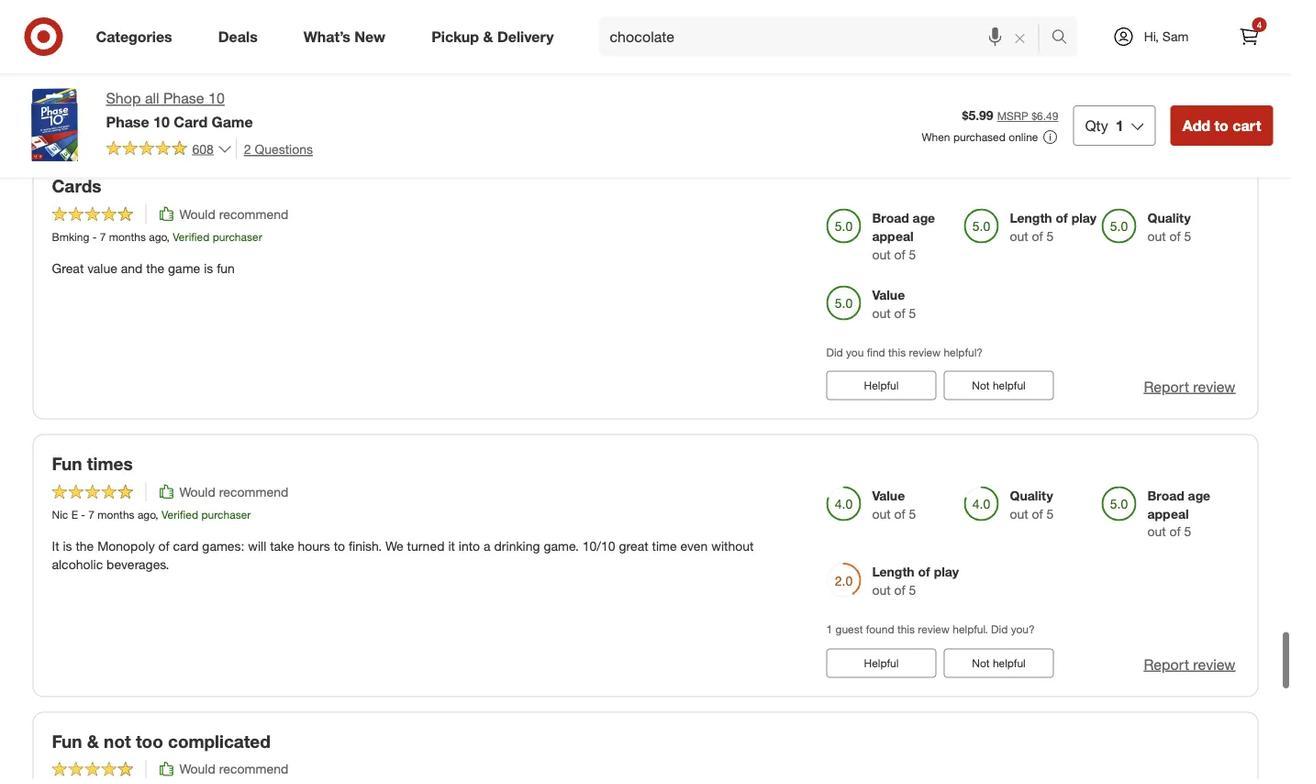 Task type: locate. For each thing, give the bounding box(es) containing it.
1 horizontal spatial appeal
[[1148, 506, 1189, 522]]

3 would from the top
[[179, 762, 215, 778]]

5
[[1047, 228, 1054, 244], [1184, 228, 1192, 244], [909, 247, 916, 263], [909, 305, 916, 322], [909, 506, 916, 522], [1047, 506, 1054, 522], [1184, 525, 1192, 541], [909, 583, 916, 599]]

2 recommend from the top
[[219, 484, 289, 500]]

phase
[[163, 89, 204, 107], [106, 113, 149, 131]]

0 vertical spatial not helpful button
[[944, 94, 1054, 123]]

What can we help you find? suggestions appear below search field
[[599, 17, 1056, 57]]

helpful? for cards
[[944, 346, 983, 360]]

2 not helpful button from the top
[[944, 372, 1054, 401]]

broad age appeal out of 5
[[872, 210, 935, 263], [1148, 488, 1211, 541]]

not helpful
[[972, 102, 1026, 115], [972, 379, 1026, 393], [972, 657, 1026, 671]]

purchaser up fun
[[213, 230, 262, 244]]

1 horizontal spatial game
[[168, 261, 200, 277]]

bmking
[[52, 230, 89, 244]]

1 vertical spatial length
[[872, 565, 915, 581]]

months for cards
[[109, 230, 146, 244]]

helpful for fun times
[[993, 657, 1026, 671]]

play
[[1072, 210, 1097, 226], [934, 565, 959, 581]]

1 vertical spatial -
[[92, 230, 97, 244]]

would
[[143, 106, 177, 122]]

not helpful for cards
[[972, 379, 1026, 393]]

0 vertical spatial 7
[[100, 230, 106, 244]]

to inside button
[[1215, 116, 1229, 134]]

recommend
[[219, 206, 289, 222], [219, 484, 289, 500], [219, 762, 289, 778]]

2 vertical spatial value
[[872, 488, 905, 504]]

length down the online
[[1010, 210, 1052, 226]]

1 vertical spatial broad age appeal out of 5
[[1148, 488, 1211, 541]]

age
[[913, 210, 935, 226], [1188, 488, 1211, 504]]

0 vertical spatial not helpful
[[972, 102, 1026, 115]]

the
[[146, 261, 164, 277], [76, 539, 94, 555]]

game left fun
[[168, 261, 200, 277]]

shop
[[106, 89, 141, 107]]

1 vertical spatial helpful button
[[826, 650, 936, 679]]

the up alcoholic
[[76, 539, 94, 555]]

helpful button for cards
[[826, 372, 936, 401]]

would recommend down 'complicated'
[[179, 762, 289, 778]]

2 not from the top
[[972, 379, 990, 393]]

1 did you find this review helpful? from the top
[[826, 68, 983, 82]]

not helpful for fun times
[[972, 657, 1026, 671]]

10 up game
[[208, 89, 225, 107]]

ago for fun, fun, and more fun!
[[151, 75, 169, 89]]

length up found
[[872, 565, 915, 581]]

is left fun
[[204, 261, 213, 277]]

purchaser up 'games:' in the bottom of the page
[[201, 508, 251, 522]]

2 vertical spatial report
[[1144, 656, 1189, 674]]

fun left times
[[52, 454, 82, 475]]

6
[[102, 75, 108, 89]]

1 vertical spatial ,
[[167, 230, 170, 244]]

0 vertical spatial helpful button
[[826, 372, 936, 401]]

verified up great value and the game is fun
[[173, 230, 210, 244]]

find for cards
[[867, 346, 885, 360]]

2 helpful from the top
[[993, 379, 1026, 393]]

review
[[909, 68, 941, 82], [1193, 101, 1236, 119], [909, 346, 941, 360], [1193, 379, 1236, 396], [918, 624, 950, 638], [1193, 656, 1236, 674]]

1 guest found this review helpful. did you?
[[826, 624, 1035, 638]]

2 vertical spatial not helpful
[[972, 657, 1026, 671]]

0 vertical spatial fun
[[52, 454, 82, 475]]

would up nic e - 7 months ago , verified purchaser
[[179, 484, 215, 500]]

1 right qty
[[1116, 116, 1124, 134]]

2 report from the top
[[1144, 379, 1189, 396]]

this
[[888, 68, 906, 82], [83, 106, 103, 122], [888, 346, 906, 360], [897, 624, 915, 638]]

1 not from the top
[[972, 102, 990, 115]]

we
[[385, 539, 403, 555]]

this for fun, fun, and more fun!
[[888, 68, 906, 82]]

fun
[[52, 454, 82, 475], [52, 732, 82, 753]]

the inside it is the monopoly of card games: will take hours to finish. we turned it into a drinking game. 10/10 great time even without alcoholic beverages.
[[76, 539, 94, 555]]

months up shop
[[111, 75, 148, 89]]

fun left not at the left bottom of the page
[[52, 732, 82, 753]]

helpful button
[[826, 372, 936, 401], [826, 650, 936, 679]]

0 horizontal spatial appeal
[[872, 228, 914, 244]]

1 horizontal spatial play
[[1072, 210, 1097, 226]]

1 vertical spatial helpful
[[864, 657, 899, 671]]

out
[[1010, 228, 1028, 244], [1148, 228, 1166, 244], [872, 247, 891, 263], [872, 305, 891, 322], [872, 506, 891, 522], [1010, 506, 1028, 522], [1148, 525, 1166, 541], [872, 583, 891, 599]]

1 would recommend from the top
[[179, 206, 289, 222]]

verified up card
[[161, 508, 198, 522]]

1 horizontal spatial length of play out of 5
[[1010, 210, 1097, 244]]

2 helpful from the top
[[864, 657, 899, 671]]

ago for cards
[[149, 230, 167, 244]]

2 vertical spatial not
[[972, 657, 990, 671]]

3 report from the top
[[1144, 656, 1189, 674]]

3 not helpful button from the top
[[944, 650, 1054, 679]]

1 helpful? from the top
[[944, 68, 983, 82]]

0 horizontal spatial quality out of 5
[[1010, 488, 1054, 522]]

2 vertical spatial ,
[[155, 508, 158, 522]]

1 vertical spatial did
[[826, 346, 843, 360]]

7
[[100, 230, 106, 244], [88, 508, 95, 522]]

1 find from the top
[[867, 68, 885, 82]]

2 vertical spatial helpful
[[993, 657, 1026, 671]]

0 horizontal spatial length
[[872, 565, 915, 581]]

did you find this review helpful? for fun, fun, and more fun!
[[826, 68, 983, 82]]

times
[[87, 454, 133, 475]]

1 vertical spatial value out of 5
[[872, 488, 916, 522]]

0 vertical spatial game
[[107, 106, 139, 122]]

2 find from the top
[[867, 346, 885, 360]]

1 vertical spatial broad
[[1148, 488, 1184, 504]]

angelita
[[52, 75, 92, 89]]

3 not from the top
[[972, 657, 990, 671]]

0 vertical spatial report review button
[[1144, 99, 1236, 120]]

1 vertical spatial length of play out of 5
[[872, 565, 959, 599]]

1 vertical spatial did you find this review helpful?
[[826, 346, 983, 360]]

, for cards
[[167, 230, 170, 244]]

2 questions link
[[236, 138, 313, 159]]

1 vertical spatial would
[[179, 484, 215, 500]]

0 vertical spatial ,
[[169, 75, 172, 89]]

you
[[846, 68, 864, 82], [846, 346, 864, 360]]

1 not helpful button from the top
[[944, 94, 1054, 123]]

& for fun
[[87, 732, 99, 753]]

recommend up fun
[[219, 206, 289, 222]]

1 vertical spatial report
[[1144, 379, 1189, 396]]

2 did you find this review helpful? from the top
[[826, 346, 983, 360]]

$5.99
[[962, 107, 993, 123]]

- right e
[[81, 508, 85, 522]]

1 horizontal spatial quality out of 5
[[1148, 210, 1192, 244]]

did for fun, fun, and more fun!
[[826, 68, 843, 82]]

1 vertical spatial purchaser
[[213, 230, 262, 244]]

0 horizontal spatial play
[[934, 565, 959, 581]]

recommend up will
[[219, 484, 289, 500]]

0 vertical spatial did
[[826, 68, 843, 82]]

& right pickup
[[483, 28, 493, 45]]

0 horizontal spatial age
[[913, 210, 935, 226]]

nic
[[52, 508, 68, 522]]

1 left guest
[[826, 624, 832, 638]]

0 vertical spatial purchaser
[[215, 75, 265, 89]]

0 vertical spatial &
[[483, 28, 493, 45]]

months up the 'monopoly'
[[98, 508, 135, 522]]

$5.99 msrp $6.49
[[962, 107, 1058, 123]]

helpful?
[[944, 68, 983, 82], [944, 346, 983, 360]]

recommend.
[[219, 106, 291, 122]]

1 horizontal spatial 10
[[208, 89, 225, 107]]

card
[[173, 539, 199, 555]]

1 vertical spatial is
[[63, 539, 72, 555]]

2 report review button from the top
[[1144, 377, 1236, 398]]

, up great value and the game is fun
[[167, 230, 170, 244]]

verified up shop all phase 10 phase 10 card game
[[175, 75, 212, 89]]

1 vertical spatial 1
[[826, 624, 832, 638]]

0 horizontal spatial 7
[[88, 508, 95, 522]]

helpful
[[993, 102, 1026, 115], [993, 379, 1026, 393], [993, 657, 1026, 671]]

1 horizontal spatial phase
[[163, 89, 204, 107]]

1 vertical spatial recommend
[[219, 484, 289, 500]]

10/10
[[582, 539, 615, 555]]

7 right e
[[88, 508, 95, 522]]

0 vertical spatial quality out of 5
[[1148, 210, 1192, 244]]

0 vertical spatial and
[[127, 21, 158, 42]]

to right hours
[[334, 539, 345, 555]]

pickup
[[431, 28, 479, 45]]

would recommend up 'games:' in the bottom of the page
[[179, 484, 289, 500]]

2 report review from the top
[[1144, 379, 1236, 396]]

purchaser up 'recommend.'
[[215, 75, 265, 89]]

&
[[483, 28, 493, 45], [87, 732, 99, 753]]

2 would recommend from the top
[[179, 484, 289, 500]]

phase down shop
[[106, 113, 149, 131]]

to inside it is the monopoly of card games: will take hours to finish. we turned it into a drinking game. 10/10 great time even without alcoholic beverages.
[[334, 539, 345, 555]]

1 vertical spatial value
[[872, 287, 905, 303]]

- left 6
[[95, 75, 99, 89]]

delivery
[[497, 28, 554, 45]]

3 report review button from the top
[[1144, 655, 1236, 676]]

game left all
[[107, 106, 139, 122]]

0 vertical spatial broad
[[872, 210, 909, 226]]

and for more
[[127, 21, 158, 42]]

not helpful button for cards
[[944, 372, 1054, 401]]

report review button for fun times
[[1144, 655, 1236, 676]]

1 value out of 5 from the top
[[872, 287, 916, 322]]

1 vertical spatial helpful
[[993, 379, 1026, 393]]

0 vertical spatial did you find this review helpful?
[[826, 68, 983, 82]]

0 vertical spatial months
[[111, 75, 148, 89]]

1 vertical spatial game
[[168, 261, 200, 277]]

& left not at the left bottom of the page
[[87, 732, 99, 753]]

and right fun,
[[127, 21, 158, 42]]

0 vertical spatial -
[[95, 75, 99, 89]]

ago up the 'monopoly'
[[138, 508, 155, 522]]

length of play out of 5
[[1010, 210, 1097, 244], [872, 565, 959, 599]]

0 vertical spatial recommend
[[219, 206, 289, 222]]

2 fun from the top
[[52, 732, 82, 753]]

months up great value and the game is fun
[[109, 230, 146, 244]]

quality out of 5
[[1148, 210, 1192, 244], [1010, 488, 1054, 522]]

would down 'complicated'
[[179, 762, 215, 778]]

find
[[867, 68, 885, 82], [867, 346, 885, 360]]

more
[[163, 21, 206, 42]]

1 helpful button from the top
[[826, 372, 936, 401]]

1 report from the top
[[1144, 101, 1189, 119]]

recommend for cards
[[219, 206, 289, 222]]

recommend down 'complicated'
[[219, 762, 289, 778]]

it
[[52, 539, 59, 555]]

categories link
[[80, 17, 195, 57]]

would up bmking - 7 months ago , verified purchaser
[[179, 206, 215, 222]]

0 horizontal spatial game
[[107, 106, 139, 122]]

report review button for cards
[[1144, 377, 1236, 398]]

0 vertical spatial helpful
[[993, 102, 1026, 115]]

ago up all
[[151, 75, 169, 89]]

and
[[127, 21, 158, 42], [121, 261, 143, 277]]

report review for cards
[[1144, 379, 1236, 396]]

2 vertical spatial not helpful button
[[944, 650, 1054, 679]]

2 helpful? from the top
[[944, 346, 983, 360]]

months for fun, fun, and more fun!
[[111, 75, 148, 89]]

- right bmking
[[92, 230, 97, 244]]

0 horizontal spatial to
[[334, 539, 345, 555]]

2 not helpful from the top
[[972, 379, 1026, 393]]

fun, fun, and more fun!
[[52, 21, 242, 42]]

-
[[95, 75, 99, 89], [92, 230, 97, 244], [81, 508, 85, 522]]

pickup & delivery
[[431, 28, 554, 45]]

search
[[1043, 29, 1087, 47]]

1 fun from the top
[[52, 454, 82, 475]]

angelita - 6 months ago , verified purchaser
[[52, 75, 265, 89]]

1 vertical spatial verified
[[173, 230, 210, 244]]

1 vertical spatial 10
[[153, 113, 170, 131]]

not helpful button for fun times
[[944, 650, 1054, 679]]

0 horizontal spatial is
[[63, 539, 72, 555]]

1 vertical spatial you
[[846, 346, 864, 360]]

fun!
[[211, 21, 242, 42]]

turned
[[407, 539, 445, 555]]

to right add
[[1215, 116, 1229, 134]]

cart
[[1233, 116, 1261, 134]]

0 vertical spatial would recommend
[[179, 206, 289, 222]]

1 vertical spatial age
[[1188, 488, 1211, 504]]

and down bmking - 7 months ago , verified purchaser
[[121, 261, 143, 277]]

1 report review from the top
[[1144, 101, 1236, 119]]

7 right bmking
[[100, 230, 106, 244]]

1 would from the top
[[179, 206, 215, 222]]

,
[[169, 75, 172, 89], [167, 230, 170, 244], [155, 508, 158, 522]]

is right it
[[63, 539, 72, 555]]

purchaser for cards
[[213, 230, 262, 244]]

2 you from the top
[[846, 346, 864, 360]]

broad
[[872, 210, 909, 226], [1148, 488, 1184, 504]]

ago
[[151, 75, 169, 89], [149, 230, 167, 244], [138, 508, 155, 522]]

1 you from the top
[[846, 68, 864, 82]]

1 helpful from the top
[[864, 379, 899, 393]]

- for fun, fun, and more fun!
[[95, 75, 99, 89]]

1 recommend from the top
[[219, 206, 289, 222]]

to
[[1215, 116, 1229, 134], [334, 539, 345, 555]]

1 vertical spatial phase
[[106, 113, 149, 131]]

2 helpful button from the top
[[826, 650, 936, 679]]

when purchased online
[[922, 130, 1038, 144]]

0 vertical spatial report
[[1144, 101, 1189, 119]]

1 vertical spatial to
[[334, 539, 345, 555]]

0 horizontal spatial broad
[[872, 210, 909, 226]]

, up shop all phase 10 phase 10 card game
[[169, 75, 172, 89]]

3 report review from the top
[[1144, 656, 1236, 674]]

report review for fun times
[[1144, 656, 1236, 674]]

without
[[711, 539, 754, 555]]

2 would from the top
[[179, 484, 215, 500]]

3 not helpful from the top
[[972, 657, 1026, 671]]

report for cards
[[1144, 379, 1189, 396]]

would recommend up fun
[[179, 206, 289, 222]]

helpful
[[864, 379, 899, 393], [864, 657, 899, 671]]

1 vertical spatial months
[[109, 230, 146, 244]]

1 vertical spatial quality
[[1010, 488, 1053, 504]]

0 vertical spatial helpful
[[864, 379, 899, 393]]

length
[[1010, 210, 1052, 226], [872, 565, 915, 581]]

3 helpful from the top
[[993, 657, 1026, 671]]

2 vertical spatial would
[[179, 762, 215, 778]]

the down bmking - 7 months ago , verified purchaser
[[146, 261, 164, 277]]

beverages.
[[107, 557, 169, 573]]

online
[[1009, 130, 1038, 144]]

monopoly
[[97, 539, 155, 555]]

fun,
[[52, 21, 87, 42]]

ago up great value and the game is fun
[[149, 230, 167, 244]]

0 vertical spatial report review
[[1144, 101, 1236, 119]]

of
[[1056, 210, 1068, 226], [1032, 228, 1043, 244], [1170, 228, 1181, 244], [894, 247, 905, 263], [894, 305, 905, 322], [894, 506, 905, 522], [1032, 506, 1043, 522], [1170, 525, 1181, 541], [158, 539, 169, 555], [918, 565, 930, 581], [894, 583, 905, 599]]

phase up card
[[163, 89, 204, 107]]

0 vertical spatial 10
[[208, 89, 225, 107]]

0 vertical spatial to
[[1215, 116, 1229, 134]]

appeal
[[872, 228, 914, 244], [1148, 506, 1189, 522]]

purchaser for fun, fun, and more fun!
[[215, 75, 265, 89]]

fun
[[217, 261, 235, 277]]

hi,
[[1144, 28, 1159, 45]]

1 vertical spatial report review button
[[1144, 377, 1236, 398]]

would recommend
[[179, 206, 289, 222], [179, 484, 289, 500], [179, 762, 289, 778]]

, up the 'beverages.' on the left bottom
[[155, 508, 158, 522]]

not helpful button
[[944, 94, 1054, 123], [944, 372, 1054, 401], [944, 650, 1054, 679]]

what's new link
[[288, 17, 408, 57]]

love this game would totally recommend.
[[52, 106, 291, 122]]

0 vertical spatial quality
[[1148, 210, 1191, 226]]

2 vertical spatial report review button
[[1144, 655, 1236, 676]]

0 vertical spatial ago
[[151, 75, 169, 89]]

10 down all
[[153, 113, 170, 131]]

report review
[[1144, 101, 1236, 119], [1144, 379, 1236, 396], [1144, 656, 1236, 674]]

1 vertical spatial find
[[867, 346, 885, 360]]



Task type: vqa. For each thing, say whether or not it's contained in the screenshot.
the right See
no



Task type: describe. For each thing, give the bounding box(es) containing it.
guest
[[836, 624, 863, 638]]

608 link
[[106, 138, 232, 161]]

fun & not too complicated
[[52, 732, 271, 753]]

1 horizontal spatial 1
[[1116, 116, 1124, 134]]

find for fun, fun, and more fun!
[[867, 68, 885, 82]]

, for fun, fun, and more fun!
[[169, 75, 172, 89]]

would recommend for fun times
[[179, 484, 289, 500]]

time
[[652, 539, 677, 555]]

add to cart
[[1183, 116, 1261, 134]]

recommend for fun times
[[219, 484, 289, 500]]

this for cards
[[888, 346, 906, 360]]

you?
[[1011, 624, 1035, 638]]

fun for fun times
[[52, 454, 82, 475]]

great
[[619, 539, 648, 555]]

qty
[[1085, 116, 1108, 134]]

msrp
[[997, 109, 1029, 123]]

2 value out of 5 from the top
[[872, 488, 916, 522]]

1 vertical spatial 7
[[88, 508, 95, 522]]

pickup & delivery link
[[416, 17, 577, 57]]

it
[[448, 539, 455, 555]]

0 horizontal spatial 10
[[153, 113, 170, 131]]

deals link
[[203, 17, 281, 57]]

search button
[[1043, 17, 1087, 61]]

1 not helpful from the top
[[972, 102, 1026, 115]]

did for cards
[[826, 346, 843, 360]]

1 horizontal spatial age
[[1188, 488, 1211, 504]]

when
[[922, 130, 950, 144]]

& for pickup
[[483, 28, 493, 45]]

2 vertical spatial -
[[81, 508, 85, 522]]

all
[[145, 89, 159, 107]]

too
[[136, 732, 163, 753]]

totally
[[181, 106, 215, 122]]

purchased
[[953, 130, 1006, 144]]

helpful? for fun, fun, and more fun!
[[944, 68, 983, 82]]

finish.
[[349, 539, 382, 555]]

bmking - 7 months ago , verified purchaser
[[52, 230, 262, 244]]

great
[[52, 261, 84, 277]]

$6.49
[[1032, 109, 1058, 123]]

fun times
[[52, 454, 133, 475]]

helpful.
[[953, 624, 988, 638]]

0 horizontal spatial phase
[[106, 113, 149, 131]]

0 vertical spatial appeal
[[872, 228, 914, 244]]

e
[[71, 508, 78, 522]]

you for cards
[[846, 346, 864, 360]]

fun for fun & not too complicated
[[52, 732, 82, 753]]

1 vertical spatial play
[[934, 565, 959, 581]]

cards
[[52, 176, 101, 197]]

2 vertical spatial months
[[98, 508, 135, 522]]

0 horizontal spatial length of play out of 5
[[872, 565, 959, 599]]

1 vertical spatial appeal
[[1148, 506, 1189, 522]]

and for the
[[121, 261, 143, 277]]

game
[[212, 113, 253, 131]]

shop all phase 10 phase 10 card game
[[106, 89, 253, 131]]

even
[[680, 539, 708, 555]]

found
[[866, 624, 894, 638]]

0 vertical spatial play
[[1072, 210, 1097, 226]]

you for fun, fun, and more fun!
[[846, 68, 864, 82]]

deals
[[218, 28, 258, 45]]

3 recommend from the top
[[219, 762, 289, 778]]

2 vertical spatial verified
[[161, 508, 198, 522]]

this for fun times
[[897, 624, 915, 638]]

alcoholic
[[52, 557, 103, 573]]

game.
[[544, 539, 579, 555]]

2 vertical spatial did
[[991, 624, 1008, 638]]

great value and the game is fun
[[52, 261, 235, 277]]

helpful for fun times
[[864, 657, 899, 671]]

0 vertical spatial length of play out of 5
[[1010, 210, 1097, 244]]

not for cards
[[972, 379, 990, 393]]

not
[[104, 732, 131, 753]]

0 horizontal spatial 1
[[826, 624, 832, 638]]

2
[[244, 141, 251, 157]]

sam
[[1163, 28, 1189, 45]]

verified for cards
[[173, 230, 210, 244]]

would for cards
[[179, 206, 215, 222]]

fun,
[[92, 21, 123, 42]]

608
[[192, 141, 214, 157]]

image of phase 10 card game image
[[18, 88, 91, 162]]

what's
[[304, 28, 350, 45]]

0 vertical spatial value
[[87, 261, 117, 277]]

take
[[270, 539, 294, 555]]

1 horizontal spatial broad
[[1148, 488, 1184, 504]]

what's new
[[304, 28, 386, 45]]

drinking
[[494, 539, 540, 555]]

complicated
[[168, 732, 271, 753]]

not for fun times
[[972, 657, 990, 671]]

1 report review button from the top
[[1144, 99, 1236, 120]]

2 questions
[[244, 141, 313, 157]]

2 vertical spatial purchaser
[[201, 508, 251, 522]]

0 vertical spatial is
[[204, 261, 213, 277]]

card
[[174, 113, 208, 131]]

helpful button for fun times
[[826, 650, 936, 679]]

will
[[248, 539, 266, 555]]

1 helpful from the top
[[993, 102, 1026, 115]]

4 link
[[1229, 17, 1270, 57]]

add
[[1183, 116, 1210, 134]]

a
[[484, 539, 491, 555]]

hi, sam
[[1144, 28, 1189, 45]]

qty 1
[[1085, 116, 1124, 134]]

1 horizontal spatial quality
[[1148, 210, 1191, 226]]

report for fun times
[[1144, 656, 1189, 674]]

would for fun times
[[179, 484, 215, 500]]

is inside it is the monopoly of card games: will take hours to finish. we turned it into a drinking game. 10/10 great time even without alcoholic beverages.
[[63, 539, 72, 555]]

love
[[52, 106, 79, 122]]

- for cards
[[92, 230, 97, 244]]

3 would recommend from the top
[[179, 762, 289, 778]]

helpful for cards
[[864, 379, 899, 393]]

helpful for cards
[[993, 379, 1026, 393]]

new
[[355, 28, 386, 45]]

nic e - 7 months ago , verified purchaser
[[52, 508, 251, 522]]

would recommend for cards
[[179, 206, 289, 222]]

add to cart button
[[1171, 105, 1273, 146]]

into
[[459, 539, 480, 555]]

of inside it is the monopoly of card games: will take hours to finish. we turned it into a drinking game. 10/10 great time even without alcoholic beverages.
[[158, 539, 169, 555]]

0 horizontal spatial broad age appeal out of 5
[[872, 210, 935, 263]]

2 vertical spatial ago
[[138, 508, 155, 522]]

questions
[[255, 141, 313, 157]]

games:
[[202, 539, 245, 555]]

4
[[1257, 19, 1262, 30]]

it is the monopoly of card games: will take hours to finish. we turned it into a drinking game. 10/10 great time even without alcoholic beverages.
[[52, 539, 754, 573]]

0 vertical spatial phase
[[163, 89, 204, 107]]

did you find this review helpful? for cards
[[826, 346, 983, 360]]

1 horizontal spatial the
[[146, 261, 164, 277]]

0 vertical spatial length
[[1010, 210, 1052, 226]]

1 horizontal spatial broad age appeal out of 5
[[1148, 488, 1211, 541]]

0 horizontal spatial quality
[[1010, 488, 1053, 504]]

categories
[[96, 28, 172, 45]]

hours
[[298, 539, 330, 555]]

verified for fun, fun, and more fun!
[[175, 75, 212, 89]]



